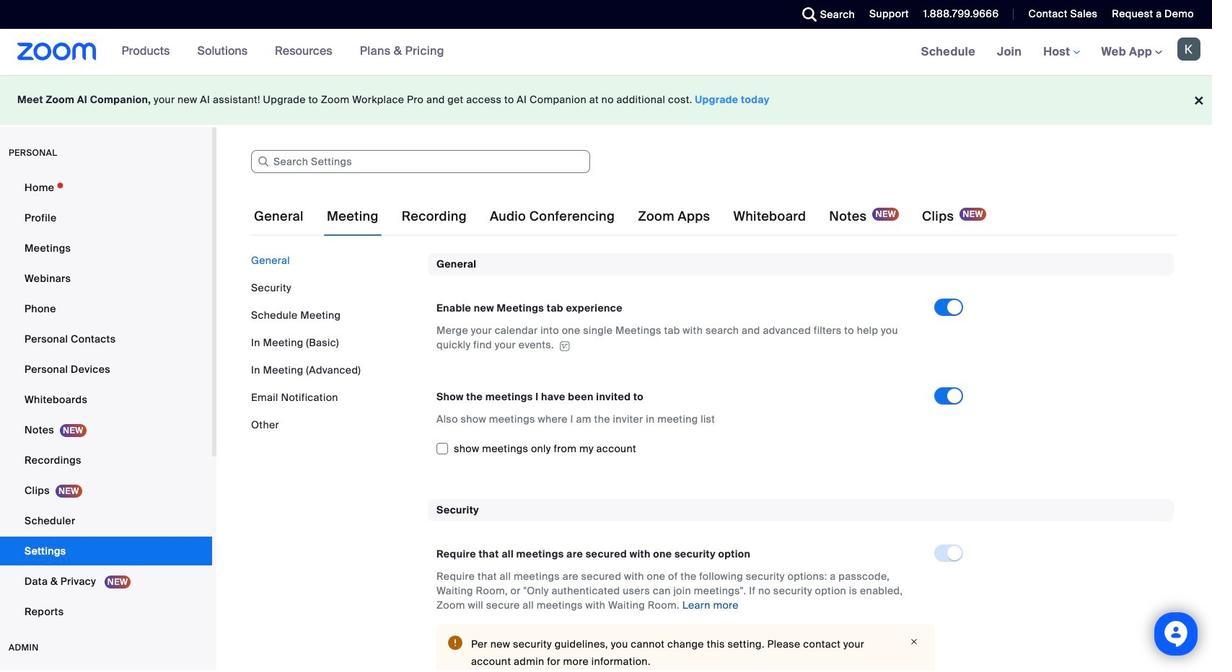 Task type: describe. For each thing, give the bounding box(es) containing it.
tabs of my account settings page tab list
[[251, 196, 990, 237]]

product information navigation
[[111, 29, 455, 75]]

zoom logo image
[[17, 43, 96, 61]]

security element
[[428, 499, 1174, 671]]

alert inside the security element
[[437, 624, 935, 671]]

meetings navigation
[[911, 29, 1213, 76]]

general element
[[428, 253, 1174, 476]]

warning image
[[448, 636, 463, 650]]



Task type: vqa. For each thing, say whether or not it's contained in the screenshot.
"right" "icon" related to first MENU ITEM from the bottom
no



Task type: locate. For each thing, give the bounding box(es) containing it.
application inside general "element"
[[437, 324, 922, 353]]

menu bar
[[251, 253, 417, 432]]

close image
[[906, 636, 923, 649]]

support version for enable new meetings tab experience image
[[558, 341, 572, 351]]

banner
[[0, 29, 1213, 76]]

application
[[437, 324, 922, 353]]

Search Settings text field
[[251, 150, 590, 173]]

profile picture image
[[1178, 38, 1201, 61]]

personal menu menu
[[0, 173, 212, 628]]

footer
[[0, 75, 1213, 125]]

alert
[[437, 624, 935, 671]]



